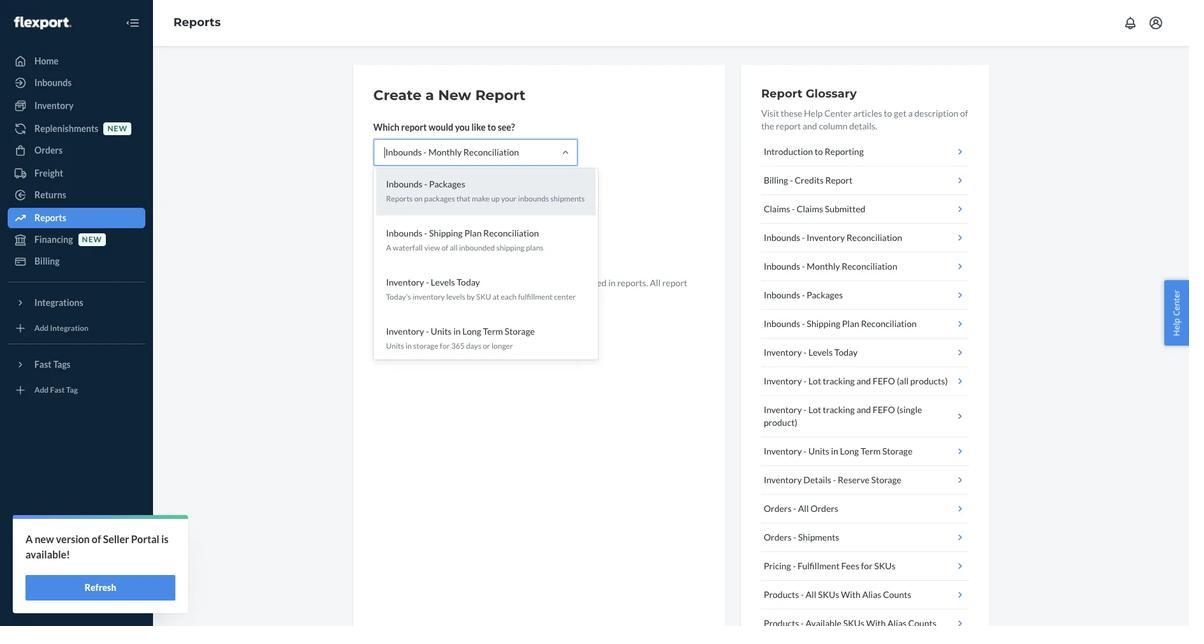 Task type: describe. For each thing, give the bounding box(es) containing it.
center inside 'button'
[[1171, 290, 1182, 316]]

a inside visit these help center articles to get a description of the report and column details.
[[908, 108, 913, 119]]

- right details
[[833, 474, 836, 485]]

shipping for inbounds - shipping plan reconciliation a waterfall view of all inbounded shipping plans
[[429, 228, 463, 238]]

in left reports.
[[608, 277, 616, 288]]

inbounded
[[459, 243, 495, 252]]

settings link
[[8, 525, 145, 546]]

today's
[[386, 292, 411, 302]]

universal
[[439, 290, 476, 301]]

1 horizontal spatial skus
[[874, 560, 895, 571]]

give
[[34, 595, 53, 606]]

for inside button
[[861, 560, 873, 571]]

open account menu image
[[1148, 15, 1164, 31]]

to left be
[[550, 277, 558, 288]]

term for inventory - units in long term storage
[[861, 446, 881, 456]]

longer
[[492, 341, 513, 351]]

packages
[[424, 194, 455, 203]]

see?
[[498, 122, 515, 133]]

orders link
[[8, 140, 145, 161]]

1 claims from the left
[[764, 203, 790, 214]]

create report
[[384, 248, 440, 259]]

orders up shipments
[[810, 503, 838, 514]]

long for inventory - units in long term storage
[[840, 446, 859, 456]]

like
[[471, 122, 486, 133]]

(utc).
[[499, 290, 524, 301]]

glossary
[[806, 87, 857, 101]]

1 vertical spatial help center
[[34, 573, 83, 584]]

inventory - lot tracking and fefo (all products)
[[764, 376, 948, 386]]

report inside visit these help center articles to get a description of the report and column details.
[[776, 120, 801, 131]]

to right talk
[[52, 551, 61, 562]]

submitted
[[825, 203, 865, 214]]

add integration
[[34, 323, 89, 333]]

new up orders link
[[107, 124, 127, 134]]

help inside visit these help center articles to get a description of the report and column details.
[[804, 108, 823, 119]]

up inside inbounds - packages reports on packages that make up your inbounds shipments
[[491, 194, 500, 203]]

shipping
[[496, 243, 524, 252]]

inbounds - inventory reconciliation
[[764, 232, 902, 243]]

levels for inventory - levels today today's inventory levels by sku at each fulfillment center
[[431, 277, 455, 288]]

inbounds inside inbounds - shipping plan reconciliation a waterfall view of all inbounded shipping plans
[[386, 228, 422, 238]]

storage inside button
[[871, 474, 901, 485]]

details
[[804, 474, 831, 485]]

reflected
[[571, 277, 607, 288]]

settings
[[34, 530, 67, 541]]

billing for billing
[[34, 256, 60, 266]]

products)
[[910, 376, 948, 386]]

inventory for inventory - levels today
[[764, 347, 802, 358]]

reconciliation inside inbounds - shipping plan reconciliation a waterfall view of all inbounded shipping plans
[[483, 228, 539, 238]]

reconciliation down claims - claims submitted button
[[847, 232, 902, 243]]

inventory link
[[8, 96, 145, 116]]

billing link
[[8, 251, 145, 272]]

be
[[560, 277, 569, 288]]

- down inbounds - packages
[[802, 318, 805, 329]]

- down 'claims - claims submitted'
[[802, 232, 805, 243]]

monthly inside button
[[807, 261, 840, 272]]

orders - shipments
[[764, 532, 839, 543]]

new up billing link
[[82, 235, 102, 244]]

- down the inbounds - shipping plan reconciliation
[[804, 347, 807, 358]]

0 horizontal spatial help
[[34, 573, 53, 584]]

1 horizontal spatial reports link
[[173, 15, 221, 29]]

- inside 'inventory - units in long term storage units in storage for 365 days or longer'
[[426, 326, 429, 337]]

new inside the it may take up to 2 hours for new information to be reflected in reports. all report time fields are in universal time (utc).
[[484, 277, 500, 288]]

would
[[429, 122, 453, 133]]

products - all skus with alias counts
[[764, 589, 911, 600]]

inbounds
[[518, 194, 549, 203]]

support
[[63, 551, 95, 562]]

talk to support button
[[8, 547, 145, 567]]

freight link
[[8, 163, 145, 184]]

tracking for (single
[[823, 404, 855, 415]]

orders for orders - shipments
[[764, 532, 792, 543]]

reconciliation down "inbounds - inventory reconciliation" button in the right of the page
[[842, 261, 897, 272]]

units for inventory - units in long term storage units in storage for 365 days or longer
[[431, 326, 452, 337]]

packages for inbounds - packages
[[807, 289, 843, 300]]

in left storage at the bottom of page
[[405, 341, 412, 351]]

help center inside 'button'
[[1171, 290, 1182, 336]]

inbounds - inventory reconciliation button
[[761, 224, 969, 252]]

of inside a new version of seller portal is available!
[[92, 533, 101, 545]]

reserve
[[838, 474, 869, 485]]

fast inside add fast tag "link"
[[50, 385, 65, 395]]

replenishments
[[34, 123, 98, 134]]

reconciliation down like on the top left of the page
[[463, 147, 519, 157]]

inventory
[[412, 292, 445, 302]]

home link
[[8, 51, 145, 71]]

tracking for (all
[[823, 376, 855, 386]]

for inside the it may take up to 2 hours for new information to be reflected in reports. all report time fields are in universal time (utc).
[[470, 277, 482, 288]]

- up the inbounds - shipping plan reconciliation
[[802, 289, 805, 300]]

0 horizontal spatial inbounds - monthly reconciliation
[[385, 147, 519, 157]]

inventory for inventory
[[34, 100, 74, 111]]

orders - all orders button
[[761, 495, 969, 523]]

plans
[[526, 243, 544, 252]]

lot for inventory - lot tracking and fefo (single product)
[[808, 404, 821, 415]]

version
[[56, 533, 90, 545]]

view
[[424, 243, 440, 252]]

0 vertical spatial monthly
[[428, 147, 462, 157]]

articles
[[853, 108, 882, 119]]

claims - claims submitted
[[764, 203, 865, 214]]

fulfillment
[[518, 292, 552, 302]]

product)
[[764, 417, 797, 428]]

add for add integration
[[34, 323, 49, 333]]

inbounds - packages button
[[761, 281, 969, 310]]

inventory - lot tracking and fefo (all products) button
[[761, 367, 969, 396]]

or
[[483, 341, 490, 351]]

create report button
[[373, 241, 450, 266]]

0 horizontal spatial units
[[386, 341, 404, 351]]

to inside visit these help center articles to get a description of the report and column details.
[[884, 108, 892, 119]]

orders for orders - all orders
[[764, 503, 792, 514]]

introduction to reporting
[[764, 146, 864, 157]]

1 horizontal spatial report
[[761, 87, 802, 101]]

inbounds - shipping plan reconciliation
[[764, 318, 917, 329]]

to left reporting
[[815, 146, 823, 157]]

center inside visit these help center articles to get a description of the report and column details.
[[824, 108, 852, 119]]

- right the pricing
[[793, 560, 796, 571]]

0 vertical spatial reports
[[173, 15, 221, 29]]

create a new report
[[373, 87, 526, 104]]

a inside a new version of seller portal is available!
[[26, 533, 33, 545]]

with
[[841, 589, 861, 600]]

- up orders - shipments on the bottom of the page
[[793, 503, 796, 514]]

2 claims from the left
[[797, 203, 823, 214]]

center
[[554, 292, 576, 302]]

to left 2
[[429, 277, 438, 288]]

report inside button
[[413, 248, 440, 259]]

inventory details - reserve storage
[[764, 474, 901, 485]]

to right like on the top left of the page
[[487, 122, 496, 133]]

add fast tag link
[[8, 380, 145, 400]]

and inside visit these help center articles to get a description of the report and column details.
[[803, 120, 817, 131]]

sku
[[476, 292, 491, 302]]

report for billing - credits report
[[825, 175, 853, 186]]

visit
[[761, 108, 779, 119]]

hours
[[446, 277, 469, 288]]

integrations
[[34, 297, 83, 308]]

inbounds - shipping plan reconciliation a waterfall view of all inbounded shipping plans
[[386, 228, 544, 252]]

- down inventory - levels today
[[804, 376, 807, 386]]

- down which report would you like to see?
[[424, 147, 427, 157]]

new inside a new version of seller portal is available!
[[35, 533, 54, 545]]

are
[[415, 290, 428, 301]]

by
[[467, 292, 475, 302]]

orders for orders
[[34, 145, 63, 156]]

days
[[466, 341, 481, 351]]

inventory - levels today button
[[761, 339, 969, 367]]

- inside "inventory - lot tracking and fefo (single product)"
[[804, 404, 807, 415]]

returns link
[[8, 185, 145, 205]]

all
[[450, 243, 458, 252]]

- right products
[[801, 589, 804, 600]]

your
[[501, 194, 517, 203]]

inbounds - monthly reconciliation inside button
[[764, 261, 897, 272]]



Task type: vqa. For each thing, say whether or not it's contained in the screenshot.
"Units"
yes



Task type: locate. For each thing, give the bounding box(es) containing it.
units for inventory - units in long term storage
[[808, 446, 829, 456]]

all right reports.
[[650, 277, 660, 288]]

inventory up product)
[[764, 404, 802, 415]]

report
[[475, 87, 526, 104], [761, 87, 802, 101], [825, 175, 853, 186]]

0 vertical spatial for
[[470, 277, 482, 288]]

0 horizontal spatial reports link
[[8, 208, 145, 228]]

2 horizontal spatial of
[[960, 108, 968, 119]]

1 tracking from the top
[[823, 376, 855, 386]]

0 vertical spatial billing
[[764, 175, 788, 186]]

0 vertical spatial packages
[[429, 178, 465, 189]]

- down billing - credits report
[[792, 203, 795, 214]]

1 vertical spatial fefo
[[873, 404, 895, 415]]

units up storage at the bottom of page
[[431, 326, 452, 337]]

portal
[[131, 533, 159, 545]]

these
[[781, 108, 802, 119]]

1 vertical spatial all
[[798, 503, 809, 514]]

2 vertical spatial help
[[34, 573, 53, 584]]

time
[[478, 290, 497, 301]]

take
[[399, 277, 416, 288]]

packages up the inbounds - shipping plan reconciliation
[[807, 289, 843, 300]]

storage inside button
[[882, 446, 913, 456]]

of
[[960, 108, 968, 119], [441, 243, 448, 252], [92, 533, 101, 545]]

inventory inside inventory - levels today today's inventory levels by sku at each fulfillment center
[[386, 277, 424, 288]]

1 vertical spatial fast
[[50, 385, 65, 395]]

fast left tags
[[34, 359, 51, 370]]

fefo for (single
[[873, 404, 895, 415]]

claims - claims submitted button
[[761, 195, 969, 224]]

term up or
[[483, 326, 503, 337]]

in up 365 at the left bottom
[[453, 326, 461, 337]]

inventory
[[34, 100, 74, 111], [807, 232, 845, 243], [386, 277, 424, 288], [386, 326, 424, 337], [764, 347, 802, 358], [764, 376, 802, 386], [764, 404, 802, 415], [764, 446, 802, 456], [764, 474, 802, 485]]

storage
[[413, 341, 438, 351]]

storage for inventory - units in long term storage
[[882, 446, 913, 456]]

today inside button
[[834, 347, 858, 358]]

0 vertical spatial reports link
[[173, 15, 221, 29]]

help inside 'button'
[[1171, 318, 1182, 336]]

report down 'these'
[[776, 120, 801, 131]]

financing
[[34, 234, 73, 245]]

inbounds inside "link"
[[34, 77, 72, 88]]

report down reporting
[[825, 175, 853, 186]]

a left new
[[425, 87, 434, 104]]

tag
[[66, 385, 78, 395]]

1 horizontal spatial center
[[824, 108, 852, 119]]

and down inventory - lot tracking and fefo (all products) button
[[856, 404, 871, 415]]

1 vertical spatial long
[[840, 446, 859, 456]]

claims down credits
[[797, 203, 823, 214]]

flexport logo image
[[14, 16, 71, 29]]

shipping up inventory - levels today
[[807, 318, 840, 329]]

1 vertical spatial storage
[[882, 446, 913, 456]]

inbounds - monthly reconciliation button
[[761, 252, 969, 281]]

1 vertical spatial reports
[[386, 194, 413, 203]]

long up days
[[462, 326, 481, 337]]

all for products
[[806, 589, 816, 600]]

up up are at the left top
[[418, 277, 428, 288]]

- left shipments
[[793, 532, 796, 543]]

long for inventory - units in long term storage units in storage for 365 days or longer
[[462, 326, 481, 337]]

0 horizontal spatial a
[[26, 533, 33, 545]]

skus
[[874, 560, 895, 571], [818, 589, 839, 600]]

home
[[34, 55, 59, 66]]

and left column
[[803, 120, 817, 131]]

report up 'these'
[[761, 87, 802, 101]]

inventory down 'claims - claims submitted'
[[807, 232, 845, 243]]

of inside visit these help center articles to get a description of the report and column details.
[[960, 108, 968, 119]]

lot inside "inventory - lot tracking and fefo (single product)"
[[808, 404, 821, 415]]

0 vertical spatial lot
[[808, 376, 821, 386]]

1 horizontal spatial shipping
[[807, 318, 840, 329]]

2 vertical spatial storage
[[871, 474, 901, 485]]

0 vertical spatial today
[[457, 277, 480, 288]]

2 fefo from the top
[[873, 404, 895, 415]]

0 vertical spatial create
[[373, 87, 421, 104]]

is
[[161, 533, 168, 545]]

shipments
[[550, 194, 585, 203]]

you
[[455, 122, 470, 133]]

inventory up storage at the bottom of page
[[386, 326, 424, 337]]

1 vertical spatial reports link
[[8, 208, 145, 228]]

0 vertical spatial plan
[[464, 228, 482, 238]]

fefo left (single
[[873, 404, 895, 415]]

shipping inside inbounds - shipping plan reconciliation a waterfall view of all inbounded shipping plans
[[429, 228, 463, 238]]

reports
[[173, 15, 221, 29], [386, 194, 413, 203], [34, 212, 66, 223]]

inbounds - monthly reconciliation down which report would you like to see?
[[385, 147, 519, 157]]

report left would
[[401, 122, 427, 133]]

inventory inside inventory - lot tracking and fefo (all products) button
[[764, 376, 802, 386]]

plan for inbounds - shipping plan reconciliation a waterfall view of all inbounded shipping plans
[[464, 228, 482, 238]]

- up details
[[804, 446, 807, 456]]

plan up inbounded at the top left
[[464, 228, 482, 238]]

0 horizontal spatial of
[[92, 533, 101, 545]]

2 add from the top
[[34, 385, 49, 395]]

lot
[[808, 376, 821, 386], [808, 404, 821, 415]]

- left 2
[[426, 277, 429, 288]]

1 vertical spatial for
[[440, 341, 450, 351]]

levels inside inventory - levels today today's inventory levels by sku at each fulfillment center
[[431, 277, 455, 288]]

tracking up "inventory - lot tracking and fefo (single product)"
[[823, 376, 855, 386]]

1 vertical spatial up
[[418, 277, 428, 288]]

inventory inside the inventory - levels today button
[[764, 347, 802, 358]]

0 horizontal spatial report
[[475, 87, 526, 104]]

report inside button
[[825, 175, 853, 186]]

inventory - levels today
[[764, 347, 858, 358]]

packages inside button
[[807, 289, 843, 300]]

inventory for inventory - lot tracking and fefo (single product)
[[764, 404, 802, 415]]

1 vertical spatial inbounds - monthly reconciliation
[[764, 261, 897, 272]]

up
[[491, 194, 500, 203], [418, 277, 428, 288]]

today down the inbounds - shipping plan reconciliation
[[834, 347, 858, 358]]

- up storage at the bottom of page
[[426, 326, 429, 337]]

inbounds - packages reports on packages that make up your inbounds shipments
[[386, 178, 585, 203]]

fast inside "fast tags" dropdown button
[[34, 359, 51, 370]]

365
[[451, 341, 465, 351]]

new up available!
[[35, 533, 54, 545]]

storage down (single
[[882, 446, 913, 456]]

inventory inside inventory - units in long term storage button
[[764, 446, 802, 456]]

add down fast tags
[[34, 385, 49, 395]]

open notifications image
[[1123, 15, 1138, 31]]

billing down financing
[[34, 256, 60, 266]]

inventory for inventory - units in long term storage units in storage for 365 days or longer
[[386, 326, 424, 337]]

levels inside button
[[808, 347, 833, 358]]

1 vertical spatial skus
[[818, 589, 839, 600]]

it
[[373, 277, 379, 288]]

and for inventory - lot tracking and fefo (single product)
[[856, 404, 871, 415]]

1 vertical spatial center
[[1171, 290, 1182, 316]]

- inside button
[[790, 175, 793, 186]]

create for create a new report
[[373, 87, 421, 104]]

create inside button
[[384, 248, 412, 259]]

of left the all
[[441, 243, 448, 252]]

1 horizontal spatial help
[[804, 108, 823, 119]]

in right are at the left top
[[430, 290, 437, 301]]

plan inside inbounds - shipping plan reconciliation a waterfall view of all inbounded shipping plans
[[464, 228, 482, 238]]

waterfall
[[393, 243, 423, 252]]

- up view at the left top of page
[[424, 228, 427, 238]]

inventory inside inventory link
[[34, 100, 74, 111]]

shipping inside button
[[807, 318, 840, 329]]

inventory up orders - all orders
[[764, 474, 802, 485]]

- inside inbounds - packages reports on packages that make up your inbounds shipments
[[424, 178, 427, 189]]

1 add from the top
[[34, 323, 49, 333]]

0 vertical spatial storage
[[505, 326, 535, 337]]

tracking inside "inventory - lot tracking and fefo (single product)"
[[823, 404, 855, 415]]

a left "settings"
[[26, 533, 33, 545]]

fefo left (all in the bottom of the page
[[873, 376, 895, 386]]

1 vertical spatial tracking
[[823, 404, 855, 415]]

inventory for inventory - levels today today's inventory levels by sku at each fulfillment center
[[386, 277, 424, 288]]

monthly down which report would you like to see?
[[428, 147, 462, 157]]

0 vertical spatial skus
[[874, 560, 895, 571]]

0 vertical spatial a
[[425, 87, 434, 104]]

storage inside 'inventory - units in long term storage units in storage for 365 days or longer'
[[505, 326, 535, 337]]

units up details
[[808, 446, 829, 456]]

term inside button
[[861, 446, 881, 456]]

monthly down inbounds - inventory reconciliation
[[807, 261, 840, 272]]

storage right the reserve
[[871, 474, 901, 485]]

and for inventory - lot tracking and fefo (all products)
[[856, 376, 871, 386]]

0 horizontal spatial billing
[[34, 256, 60, 266]]

help center link
[[8, 569, 145, 589]]

inventory - units in long term storage units in storage for 365 days or longer
[[386, 326, 535, 351]]

0 vertical spatial inbounds - monthly reconciliation
[[385, 147, 519, 157]]

0 horizontal spatial term
[[483, 326, 503, 337]]

billing inside button
[[764, 175, 788, 186]]

1 horizontal spatial packages
[[807, 289, 843, 300]]

report for create a new report
[[475, 87, 526, 104]]

levels up levels
[[431, 277, 455, 288]]

levels for inventory - levels today
[[808, 347, 833, 358]]

levels
[[446, 292, 465, 302]]

- left credits
[[790, 175, 793, 186]]

tracking down inventory - lot tracking and fefo (all products)
[[823, 404, 855, 415]]

reconciliation down "inbounds - packages" button on the right top
[[861, 318, 917, 329]]

0 horizontal spatial help center
[[34, 573, 83, 584]]

make
[[472, 194, 490, 203]]

inventory down product)
[[764, 446, 802, 456]]

1 horizontal spatial up
[[491, 194, 500, 203]]

1 lot from the top
[[808, 376, 821, 386]]

today for inventory - levels today today's inventory levels by sku at each fulfillment center
[[457, 277, 480, 288]]

add fast tag
[[34, 385, 78, 395]]

1 vertical spatial a
[[26, 533, 33, 545]]

0 vertical spatial and
[[803, 120, 817, 131]]

2 vertical spatial of
[[92, 533, 101, 545]]

that
[[456, 194, 470, 203]]

1 vertical spatial shipping
[[807, 318, 840, 329]]

1 vertical spatial packages
[[807, 289, 843, 300]]

0 horizontal spatial today
[[457, 277, 480, 288]]

up left your
[[491, 194, 500, 203]]

1 vertical spatial create
[[384, 248, 412, 259]]

packages inside inbounds - packages reports on packages that make up your inbounds shipments
[[429, 178, 465, 189]]

storage for inventory - units in long term storage units in storage for 365 days or longer
[[505, 326, 535, 337]]

inbounds inside inbounds - packages reports on packages that make up your inbounds shipments
[[386, 178, 422, 189]]

2 lot from the top
[[808, 404, 821, 415]]

skus left with
[[818, 589, 839, 600]]

1 vertical spatial help
[[1171, 318, 1182, 336]]

inventory inside 'inventory - units in long term storage units in storage for 365 days or longer'
[[386, 326, 424, 337]]

- inside button
[[804, 446, 807, 456]]

2 horizontal spatial center
[[1171, 290, 1182, 316]]

each
[[501, 292, 517, 302]]

all up orders - shipments on the bottom of the page
[[798, 503, 809, 514]]

shipping up the all
[[429, 228, 463, 238]]

- inside inbounds - shipping plan reconciliation a waterfall view of all inbounded shipping plans
[[424, 228, 427, 238]]

for inside 'inventory - units in long term storage units in storage for 365 days or longer'
[[440, 341, 450, 351]]

0 vertical spatial center
[[824, 108, 852, 119]]

inbounds link
[[8, 73, 145, 93]]

0 horizontal spatial packages
[[429, 178, 465, 189]]

up inside the it may take up to 2 hours for new information to be reflected in reports. all report time fields are in universal time (utc).
[[418, 277, 428, 288]]

add inside "link"
[[34, 385, 49, 395]]

packages for inbounds - packages reports on packages that make up your inbounds shipments
[[429, 178, 465, 189]]

0 horizontal spatial center
[[55, 573, 83, 584]]

which
[[373, 122, 399, 133]]

fefo for (all
[[873, 376, 895, 386]]

fast left the tag
[[50, 385, 65, 395]]

a
[[425, 87, 434, 104], [908, 108, 913, 119]]

and down the inventory - levels today button
[[856, 376, 871, 386]]

1 vertical spatial lot
[[808, 404, 821, 415]]

1 vertical spatial of
[[441, 243, 448, 252]]

alias
[[862, 589, 881, 600]]

credits
[[795, 175, 824, 186]]

give feedback button
[[8, 590, 145, 611]]

help center
[[1171, 290, 1182, 336], [34, 573, 83, 584]]

inventory inside "inventory - lot tracking and fefo (single product)"
[[764, 404, 802, 415]]

of inside inbounds - shipping plan reconciliation a waterfall view of all inbounded shipping plans
[[441, 243, 448, 252]]

2 tracking from the top
[[823, 404, 855, 415]]

report right reports.
[[662, 277, 687, 288]]

orders - shipments button
[[761, 523, 969, 552]]

2 vertical spatial for
[[861, 560, 873, 571]]

orders up the pricing
[[764, 532, 792, 543]]

1 fefo from the top
[[873, 376, 895, 386]]

1 horizontal spatial units
[[431, 326, 452, 337]]

plan for inbounds - shipping plan reconciliation
[[842, 318, 859, 329]]

1 horizontal spatial long
[[840, 446, 859, 456]]

0 vertical spatial fast
[[34, 359, 51, 370]]

report inside the it may take up to 2 hours for new information to be reflected in reports. all report time fields are in universal time (utc).
[[662, 277, 687, 288]]

0 vertical spatial a
[[386, 243, 391, 252]]

a inside inbounds - shipping plan reconciliation a waterfall view of all inbounded shipping plans
[[386, 243, 391, 252]]

1 vertical spatial units
[[386, 341, 404, 351]]

refresh button
[[26, 575, 175, 601]]

details.
[[849, 120, 877, 131]]

shipping for inbounds - shipping plan reconciliation
[[807, 318, 840, 329]]

1 vertical spatial term
[[861, 446, 881, 456]]

report
[[776, 120, 801, 131], [401, 122, 427, 133], [413, 248, 440, 259], [662, 277, 687, 288]]

reports link
[[173, 15, 221, 29], [8, 208, 145, 228]]

packages up packages
[[429, 178, 465, 189]]

fast tags button
[[8, 354, 145, 375]]

units left storage at the bottom of page
[[386, 341, 404, 351]]

visit these help center articles to get a description of the report and column details.
[[761, 108, 968, 131]]

2 vertical spatial all
[[806, 589, 816, 600]]

in up inventory details - reserve storage
[[831, 446, 838, 456]]

billing for billing - credits report
[[764, 175, 788, 186]]

report up see?
[[475, 87, 526, 104]]

talk
[[34, 551, 51, 562]]

today
[[457, 277, 480, 288], [834, 347, 858, 358]]

long
[[462, 326, 481, 337], [840, 446, 859, 456]]

- up inbounds - packages
[[802, 261, 805, 272]]

inventory inside inventory details - reserve storage button
[[764, 474, 802, 485]]

today inside inventory - levels today today's inventory levels by sku at each fulfillment center
[[457, 277, 480, 288]]

0 vertical spatial units
[[431, 326, 452, 337]]

0 horizontal spatial skus
[[818, 589, 839, 600]]

inventory for inventory - units in long term storage
[[764, 446, 802, 456]]

0 vertical spatial of
[[960, 108, 968, 119]]

storage
[[505, 326, 535, 337], [882, 446, 913, 456], [871, 474, 901, 485]]

returns
[[34, 189, 66, 200]]

a right get
[[908, 108, 913, 119]]

2 horizontal spatial reports
[[386, 194, 413, 203]]

all for orders
[[798, 503, 809, 514]]

1 vertical spatial billing
[[34, 256, 60, 266]]

reports inside inbounds - packages reports on packages that make up your inbounds shipments
[[386, 194, 413, 203]]

(single
[[897, 404, 922, 415]]

reports.
[[617, 277, 648, 288]]

levels down the inbounds - shipping plan reconciliation
[[808, 347, 833, 358]]

1 horizontal spatial of
[[441, 243, 448, 252]]

2 vertical spatial units
[[808, 446, 829, 456]]

0 horizontal spatial shipping
[[429, 228, 463, 238]]

(all
[[897, 376, 909, 386]]

today up by
[[457, 277, 480, 288]]

inventory for inventory details - reserve storage
[[764, 474, 802, 485]]

create for create report
[[384, 248, 412, 259]]

storage up the longer
[[505, 326, 535, 337]]

units inside button
[[808, 446, 829, 456]]

0 horizontal spatial a
[[425, 87, 434, 104]]

billing down 'introduction'
[[764, 175, 788, 186]]

claims down billing - credits report
[[764, 203, 790, 214]]

inventory - units in long term storage button
[[761, 437, 969, 466]]

lot down inventory - levels today
[[808, 376, 821, 386]]

0 vertical spatial help center
[[1171, 290, 1182, 336]]

0 vertical spatial add
[[34, 323, 49, 333]]

- inside inventory - levels today today's inventory levels by sku at each fulfillment center
[[426, 277, 429, 288]]

on
[[414, 194, 423, 203]]

close navigation image
[[125, 15, 140, 31]]

2 horizontal spatial help
[[1171, 318, 1182, 336]]

add for add fast tag
[[34, 385, 49, 395]]

pricing
[[764, 560, 791, 571]]

lot for inventory - lot tracking and fefo (all products)
[[808, 376, 821, 386]]

get
[[894, 108, 906, 119]]

today for inventory - levels today
[[834, 347, 858, 358]]

0 vertical spatial shipping
[[429, 228, 463, 238]]

tracking
[[823, 376, 855, 386], [823, 404, 855, 415]]

2 vertical spatial center
[[55, 573, 83, 584]]

integrations button
[[8, 293, 145, 313]]

1 horizontal spatial for
[[470, 277, 482, 288]]

1 horizontal spatial monthly
[[807, 261, 840, 272]]

help center button
[[1164, 280, 1189, 346]]

inbounds - monthly reconciliation down inbounds - inventory reconciliation
[[764, 261, 897, 272]]

talk to support
[[34, 551, 95, 562]]

report left the all
[[413, 248, 440, 259]]

orders up orders - shipments on the bottom of the page
[[764, 503, 792, 514]]

plan inside button
[[842, 318, 859, 329]]

refresh
[[85, 582, 116, 593]]

create up the may
[[384, 248, 412, 259]]

term for inventory - units in long term storage units in storage for 365 days or longer
[[483, 326, 503, 337]]

in inside inventory - units in long term storage button
[[831, 446, 838, 456]]

inventory up replenishments
[[34, 100, 74, 111]]

2 vertical spatial reports
[[34, 212, 66, 223]]

1 horizontal spatial billing
[[764, 175, 788, 186]]

inventory - units in long term storage
[[764, 446, 913, 456]]

1 vertical spatial a
[[908, 108, 913, 119]]

1 horizontal spatial claims
[[797, 203, 823, 214]]

0 horizontal spatial for
[[440, 341, 450, 351]]

1 vertical spatial today
[[834, 347, 858, 358]]

lot up inventory - units in long term storage
[[808, 404, 821, 415]]

inventory for inventory - lot tracking and fefo (all products)
[[764, 376, 802, 386]]

a new version of seller portal is available!
[[26, 533, 168, 560]]

0 vertical spatial up
[[491, 194, 500, 203]]

long inside 'inventory - units in long term storage units in storage for 365 days or longer'
[[462, 326, 481, 337]]

2 horizontal spatial units
[[808, 446, 829, 456]]

reconciliation
[[463, 147, 519, 157], [483, 228, 539, 238], [847, 232, 902, 243], [842, 261, 897, 272], [861, 318, 917, 329]]

1 horizontal spatial term
[[861, 446, 881, 456]]

inventory down inventory - levels today
[[764, 376, 802, 386]]

inventory up fields
[[386, 277, 424, 288]]

- up packages
[[424, 178, 427, 189]]

0 horizontal spatial reports
[[34, 212, 66, 223]]

inbounds - packages
[[764, 289, 843, 300]]

- up inventory - units in long term storage
[[804, 404, 807, 415]]

0 vertical spatial levels
[[431, 277, 455, 288]]

term inside 'inventory - units in long term storage units in storage for 365 days or longer'
[[483, 326, 503, 337]]

long inside button
[[840, 446, 859, 456]]

inventory inside "inbounds - inventory reconciliation" button
[[807, 232, 845, 243]]

fefo inside "inventory - lot tracking and fefo (single product)"
[[873, 404, 895, 415]]

0 vertical spatial term
[[483, 326, 503, 337]]

give feedback
[[34, 595, 93, 606]]

fields
[[393, 290, 414, 301]]

0 horizontal spatial claims
[[764, 203, 790, 214]]

and inside "inventory - lot tracking and fefo (single product)"
[[856, 404, 871, 415]]

new up time
[[484, 277, 500, 288]]

report glossary
[[761, 87, 857, 101]]

1 horizontal spatial reports
[[173, 15, 221, 29]]

a left waterfall
[[386, 243, 391, 252]]

for up by
[[470, 277, 482, 288]]

all inside the it may take up to 2 hours for new information to be reflected in reports. all report time fields are in universal time (utc).
[[650, 277, 660, 288]]

for
[[470, 277, 482, 288], [440, 341, 450, 351], [861, 560, 873, 571]]

1 vertical spatial levels
[[808, 347, 833, 358]]



